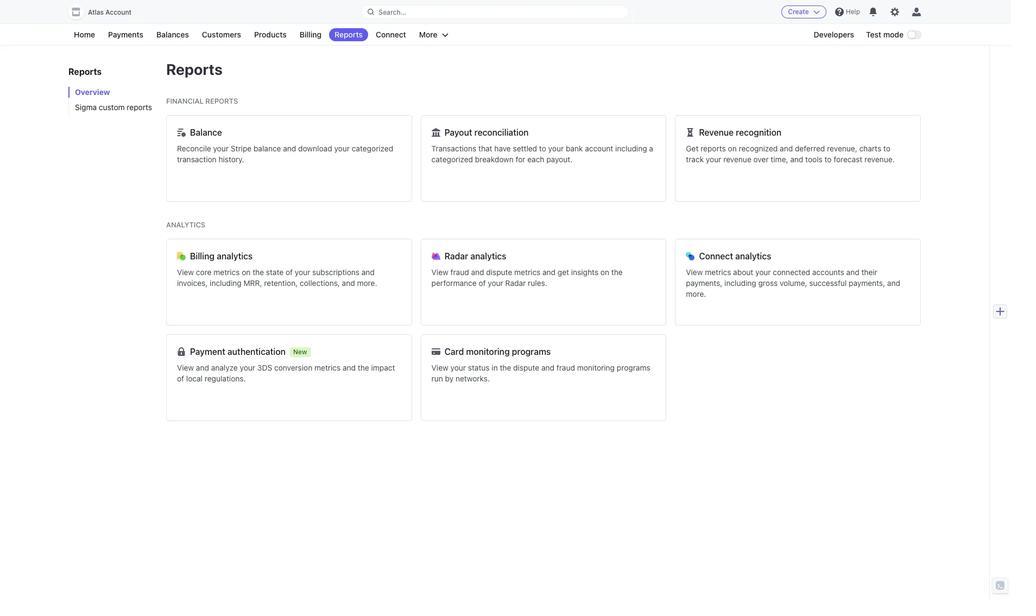 Task type: vqa. For each thing, say whether or not it's contained in the screenshot.
settled
yes



Task type: describe. For each thing, give the bounding box(es) containing it.
search…
[[379, 8, 406, 16]]

of inside view core metrics on the state of your subscriptions and invoices, including mrr, retention, collections, and more.
[[286, 268, 293, 277]]

products
[[254, 30, 287, 39]]

2 payments, from the left
[[849, 279, 886, 288]]

atlas
[[88, 8, 104, 16]]

payments
[[108, 30, 144, 39]]

reports inside the get reports on recognized and deferred revenue, charts to track your revenue over time, and tools to forecast revenue.
[[701, 144, 726, 153]]

balance
[[254, 144, 281, 153]]

revenue
[[724, 155, 752, 164]]

atlas account
[[88, 8, 132, 16]]

more. inside view core metrics on the state of your subscriptions and invoices, including mrr, retention, collections, and more.
[[357, 279, 377, 288]]

payment authentication
[[190, 347, 286, 357]]

settled
[[513, 144, 538, 153]]

on inside the get reports on recognized and deferred revenue, charts to track your revenue over time, and tools to forecast revenue.
[[729, 144, 737, 153]]

2 horizontal spatial to
[[884, 144, 891, 153]]

the inside the view and analyze your 3ds conversion metrics and the impact of local regulations.
[[358, 364, 369, 373]]

view for payment authentication
[[177, 364, 194, 373]]

more
[[419, 30, 438, 39]]

dispute inside view your status in the dispute and fraud monitoring programs run by networks.
[[514, 364, 540, 373]]

view fraud and dispute metrics and get insights on the performance of your radar rules.
[[432, 268, 623, 288]]

track
[[687, 155, 704, 164]]

your right download
[[334, 144, 350, 153]]

reports up balance
[[206, 97, 238, 105]]

have
[[495, 144, 511, 153]]

reports link
[[329, 28, 368, 41]]

local
[[186, 374, 203, 384]]

analytics for connect analytics
[[736, 252, 772, 261]]

radar inside view fraud and dispute metrics and get insights on the performance of your radar rules.
[[506, 279, 526, 288]]

account
[[106, 8, 132, 16]]

customers
[[202, 30, 241, 39]]

payments link
[[103, 28, 149, 41]]

connect analytics
[[700, 252, 772, 261]]

successful
[[810, 279, 847, 288]]

get
[[558, 268, 570, 277]]

invoices,
[[177, 279, 208, 288]]

payout
[[445, 128, 473, 137]]

in
[[492, 364, 498, 373]]

your inside view metrics about your connected accounts and their payments, including gross volume, successful payments, and more.
[[756, 268, 771, 277]]

and inside view your status in the dispute and fraud monitoring programs run by networks.
[[542, 364, 555, 373]]

metrics inside the view and analyze your 3ds conversion metrics and the impact of local regulations.
[[315, 364, 341, 373]]

get
[[687, 144, 699, 153]]

new
[[293, 348, 307, 356]]

analytics for radar analytics
[[471, 252, 507, 261]]

revenue recognition
[[700, 128, 782, 137]]

developers
[[814, 30, 855, 39]]

your inside view your status in the dispute and fraud monitoring programs run by networks.
[[451, 364, 466, 373]]

that
[[479, 144, 493, 153]]

stripe
[[231, 144, 252, 153]]

reconcile
[[177, 144, 211, 153]]

reports up overview
[[68, 67, 102, 77]]

overview link
[[68, 87, 155, 98]]

metrics inside view metrics about your connected accounts and their payments, including gross volume, successful payments, and more.
[[706, 268, 732, 277]]

metrics inside view fraud and dispute metrics and get insights on the performance of your radar rules.
[[515, 268, 541, 277]]

financial reports
[[166, 97, 238, 105]]

view metrics about your connected accounts and their payments, including gross volume, successful payments, and more.
[[687, 268, 901, 299]]

including inside view metrics about your connected accounts and their payments, including gross volume, successful payments, and more.
[[725, 279, 757, 288]]

custom
[[99, 103, 125, 112]]

3ds
[[258, 364, 272, 373]]

and inside reconcile your stripe balance and download your categorized transaction history.
[[283, 144, 296, 153]]

more button
[[414, 28, 454, 41]]

revenue.
[[865, 155, 895, 164]]

analyze
[[211, 364, 238, 373]]

test mode
[[867, 30, 904, 39]]

status
[[468, 364, 490, 373]]

revenue,
[[828, 144, 858, 153]]

metrics inside view core metrics on the state of your subscriptions and invoices, including mrr, retention, collections, and more.
[[214, 268, 240, 277]]

card monitoring programs
[[445, 347, 551, 357]]

0 horizontal spatial reports
[[127, 103, 152, 112]]

about
[[734, 268, 754, 277]]

home
[[74, 30, 95, 39]]

over
[[754, 155, 769, 164]]

impact
[[371, 364, 395, 373]]

payment
[[190, 347, 226, 357]]

atlas account button
[[68, 4, 142, 20]]

tools
[[806, 155, 823, 164]]

view your status in the dispute and fraud monitoring programs run by networks.
[[432, 364, 651, 384]]

balance
[[190, 128, 222, 137]]

their
[[862, 268, 878, 277]]

charts
[[860, 144, 882, 153]]

customers link
[[197, 28, 247, 41]]

billing for billing
[[300, 30, 322, 39]]

performance
[[432, 279, 477, 288]]

get reports on recognized and deferred revenue, charts to track your revenue over time, and tools to forecast revenue.
[[687, 144, 895, 164]]

home link
[[68, 28, 101, 41]]

mode
[[884, 30, 904, 39]]

view for billing analytics
[[177, 268, 194, 277]]

0 horizontal spatial programs
[[512, 347, 551, 357]]

authentication
[[228, 347, 286, 357]]

conversion
[[274, 364, 313, 373]]

connect for connect
[[376, 30, 406, 39]]

connect link
[[371, 28, 412, 41]]

test
[[867, 30, 882, 39]]



Task type: locate. For each thing, give the bounding box(es) containing it.
metrics
[[214, 268, 240, 277], [515, 268, 541, 277], [706, 268, 732, 277], [315, 364, 341, 373]]

to
[[540, 144, 547, 153], [884, 144, 891, 153], [825, 155, 832, 164]]

billing up 'core'
[[190, 252, 215, 261]]

0 vertical spatial dispute
[[487, 268, 513, 277]]

create button
[[782, 5, 827, 18]]

1 horizontal spatial programs
[[617, 364, 651, 373]]

connect down search… at left
[[376, 30, 406, 39]]

recognition
[[736, 128, 782, 137]]

to up each on the right of the page
[[540, 144, 547, 153]]

connected
[[774, 268, 811, 277]]

view down connect analytics
[[687, 268, 703, 277]]

view up run
[[432, 364, 449, 373]]

card
[[445, 347, 464, 357]]

Search… text field
[[362, 5, 629, 19]]

1 horizontal spatial connect
[[700, 252, 734, 261]]

your up payout.
[[549, 144, 564, 153]]

balances
[[157, 30, 189, 39]]

your up collections,
[[295, 268, 310, 277]]

programs inside view your status in the dispute and fraud monitoring programs run by networks.
[[617, 364, 651, 373]]

of inside the view and analyze your 3ds conversion metrics and the impact of local regulations.
[[177, 374, 184, 384]]

0 vertical spatial connect
[[376, 30, 406, 39]]

0 horizontal spatial monitoring
[[466, 347, 510, 357]]

1 vertical spatial more.
[[687, 290, 707, 299]]

billing for billing analytics
[[190, 252, 215, 261]]

more.
[[357, 279, 377, 288], [687, 290, 707, 299]]

1 vertical spatial categorized
[[432, 155, 473, 164]]

monitoring inside view your status in the dispute and fraud monitoring programs run by networks.
[[578, 364, 615, 373]]

reports up financial reports
[[166, 60, 223, 78]]

your inside transactions that have settled to your bank account including a categorized breakdown for each payout.
[[549, 144, 564, 153]]

0 horizontal spatial analytics
[[217, 252, 253, 261]]

your inside view fraud and dispute metrics and get insights on the performance of your radar rules.
[[488, 279, 504, 288]]

volume,
[[780, 279, 808, 288]]

metrics down connect analytics
[[706, 268, 732, 277]]

recognized
[[739, 144, 778, 153]]

view inside the view and analyze your 3ds conversion metrics and the impact of local regulations.
[[177, 364, 194, 373]]

on up revenue
[[729, 144, 737, 153]]

1 vertical spatial reports
[[701, 144, 726, 153]]

view up performance
[[432, 268, 449, 277]]

on inside view fraud and dispute metrics and get insights on the performance of your radar rules.
[[601, 268, 610, 277]]

transactions
[[432, 144, 477, 153]]

billing
[[300, 30, 322, 39], [190, 252, 215, 261]]

reports
[[335, 30, 363, 39], [166, 60, 223, 78], [68, 67, 102, 77], [206, 97, 238, 105]]

0 horizontal spatial categorized
[[352, 144, 394, 153]]

radar
[[445, 252, 469, 261], [506, 279, 526, 288]]

a
[[650, 144, 654, 153]]

reports right custom
[[127, 103, 152, 112]]

fraud inside view your status in the dispute and fraud monitoring programs run by networks.
[[557, 364, 575, 373]]

on inside view core metrics on the state of your subscriptions and invoices, including mrr, retention, collections, and more.
[[242, 268, 251, 277]]

2 horizontal spatial analytics
[[736, 252, 772, 261]]

radar left rules.
[[506, 279, 526, 288]]

connect for connect analytics
[[700, 252, 734, 261]]

0 vertical spatial of
[[286, 268, 293, 277]]

1 horizontal spatial dispute
[[514, 364, 540, 373]]

the inside view your status in the dispute and fraud monitoring programs run by networks.
[[500, 364, 512, 373]]

of up retention,
[[286, 268, 293, 277]]

gross
[[759, 279, 778, 288]]

your up "history." at the top
[[213, 144, 229, 153]]

3 analytics from the left
[[736, 252, 772, 261]]

0 horizontal spatial payments,
[[687, 279, 723, 288]]

analytics up mrr,
[[217, 252, 253, 261]]

billing inside billing link
[[300, 30, 322, 39]]

view for connect analytics
[[687, 268, 703, 277]]

0 horizontal spatial radar
[[445, 252, 469, 261]]

payout.
[[547, 155, 573, 164]]

developers link
[[809, 28, 860, 41]]

overview
[[75, 87, 110, 97]]

sigma custom reports link
[[68, 102, 155, 113]]

your up gross
[[756, 268, 771, 277]]

1 horizontal spatial to
[[825, 155, 832, 164]]

revenue
[[700, 128, 734, 137]]

payments,
[[687, 279, 723, 288], [849, 279, 886, 288]]

breakdown
[[475, 155, 514, 164]]

metrics up rules.
[[515, 268, 541, 277]]

0 vertical spatial categorized
[[352, 144, 394, 153]]

1 horizontal spatial radar
[[506, 279, 526, 288]]

of down radar analytics
[[479, 279, 486, 288]]

time,
[[771, 155, 789, 164]]

0 vertical spatial monitoring
[[466, 347, 510, 357]]

view for card monitoring programs
[[432, 364, 449, 373]]

help
[[847, 8, 861, 16]]

1 horizontal spatial fraud
[[557, 364, 575, 373]]

radar analytics
[[445, 252, 507, 261]]

1 payments, from the left
[[687, 279, 723, 288]]

payments, down connect analytics
[[687, 279, 723, 288]]

the inside view fraud and dispute metrics and get insights on the performance of your radar rules.
[[612, 268, 623, 277]]

billing analytics
[[190, 252, 253, 261]]

analytics up about
[[736, 252, 772, 261]]

dispute
[[487, 268, 513, 277], [514, 364, 540, 373]]

0 horizontal spatial billing
[[190, 252, 215, 261]]

view
[[177, 268, 194, 277], [432, 268, 449, 277], [687, 268, 703, 277], [177, 364, 194, 373], [432, 364, 449, 373]]

2 horizontal spatial on
[[729, 144, 737, 153]]

the up mrr,
[[253, 268, 264, 277]]

state
[[266, 268, 284, 277]]

products link
[[249, 28, 292, 41]]

your inside the view and analyze your 3ds conversion metrics and the impact of local regulations.
[[240, 364, 255, 373]]

download
[[298, 144, 332, 153]]

categorized inside transactions that have settled to your bank account including a categorized breakdown for each payout.
[[432, 155, 473, 164]]

metrics down billing analytics
[[214, 268, 240, 277]]

0 vertical spatial more.
[[357, 279, 377, 288]]

on
[[729, 144, 737, 153], [242, 268, 251, 277], [601, 268, 610, 277]]

1 analytics from the left
[[217, 252, 253, 261]]

billing link
[[294, 28, 327, 41]]

view for radar analytics
[[432, 268, 449, 277]]

0 vertical spatial reports
[[127, 103, 152, 112]]

categorized inside reconcile your stripe balance and download your categorized transaction history.
[[352, 144, 394, 153]]

1 horizontal spatial on
[[601, 268, 610, 277]]

dispute right in
[[514, 364, 540, 373]]

analytics
[[166, 221, 206, 229]]

1 horizontal spatial reports
[[701, 144, 726, 153]]

reports right billing link
[[335, 30, 363, 39]]

including left "a" on the right of page
[[616, 144, 648, 153]]

your right track
[[706, 155, 722, 164]]

each
[[528, 155, 545, 164]]

1 horizontal spatial analytics
[[471, 252, 507, 261]]

0 horizontal spatial fraud
[[451, 268, 469, 277]]

including inside view core metrics on the state of your subscriptions and invoices, including mrr, retention, collections, and more.
[[210, 279, 242, 288]]

connect inside connect link
[[376, 30, 406, 39]]

regulations.
[[205, 374, 246, 384]]

bank
[[566, 144, 583, 153]]

payments, down the their
[[849, 279, 886, 288]]

0 vertical spatial programs
[[512, 347, 551, 357]]

dispute inside view fraud and dispute metrics and get insights on the performance of your radar rules.
[[487, 268, 513, 277]]

on up mrr,
[[242, 268, 251, 277]]

of inside view fraud and dispute metrics and get insights on the performance of your radar rules.
[[479, 279, 486, 288]]

your up by on the left of page
[[451, 364, 466, 373]]

0 vertical spatial radar
[[445, 252, 469, 261]]

networks.
[[456, 374, 490, 384]]

view inside view metrics about your connected accounts and their payments, including gross volume, successful payments, and more.
[[687, 268, 703, 277]]

0 horizontal spatial dispute
[[487, 268, 513, 277]]

sigma custom reports
[[75, 103, 152, 112]]

view inside view your status in the dispute and fraud monitoring programs run by networks.
[[432, 364, 449, 373]]

view and analyze your 3ds conversion metrics and the impact of local regulations.
[[177, 364, 395, 384]]

the right in
[[500, 364, 512, 373]]

billing left 'reports' link
[[300, 30, 322, 39]]

payout reconciliation
[[445, 128, 529, 137]]

the inside view core metrics on the state of your subscriptions and invoices, including mrr, retention, collections, and more.
[[253, 268, 264, 277]]

balances link
[[151, 28, 195, 41]]

0 vertical spatial billing
[[300, 30, 322, 39]]

including down about
[[725, 279, 757, 288]]

programs
[[512, 347, 551, 357], [617, 364, 651, 373]]

view inside view fraud and dispute metrics and get insights on the performance of your radar rules.
[[432, 268, 449, 277]]

fraud inside view fraud and dispute metrics and get insights on the performance of your radar rules.
[[451, 268, 469, 277]]

help button
[[831, 3, 865, 21]]

including inside transactions that have settled to your bank account including a categorized breakdown for each payout.
[[616, 144, 648, 153]]

including
[[616, 144, 648, 153], [210, 279, 242, 288], [725, 279, 757, 288]]

1 horizontal spatial categorized
[[432, 155, 473, 164]]

collections,
[[300, 279, 340, 288]]

on right the insights
[[601, 268, 610, 277]]

view up local
[[177, 364, 194, 373]]

reports
[[127, 103, 152, 112], [701, 144, 726, 153]]

0 horizontal spatial on
[[242, 268, 251, 277]]

metrics right conversion
[[315, 364, 341, 373]]

to right tools
[[825, 155, 832, 164]]

2 analytics from the left
[[471, 252, 507, 261]]

rules.
[[528, 279, 548, 288]]

2 horizontal spatial including
[[725, 279, 757, 288]]

create
[[789, 8, 810, 16]]

0 horizontal spatial including
[[210, 279, 242, 288]]

1 horizontal spatial more.
[[687, 290, 707, 299]]

0 vertical spatial fraud
[[451, 268, 469, 277]]

1 vertical spatial dispute
[[514, 364, 540, 373]]

1 vertical spatial billing
[[190, 252, 215, 261]]

radar up performance
[[445, 252, 469, 261]]

subscriptions
[[313, 268, 360, 277]]

analytics for billing analytics
[[217, 252, 253, 261]]

2 vertical spatial of
[[177, 374, 184, 384]]

1 horizontal spatial billing
[[300, 30, 322, 39]]

your down radar analytics
[[488, 279, 504, 288]]

the right the insights
[[612, 268, 623, 277]]

forecast
[[834, 155, 863, 164]]

1 horizontal spatial of
[[286, 268, 293, 277]]

0 horizontal spatial to
[[540, 144, 547, 153]]

to up revenue.
[[884, 144, 891, 153]]

accounts
[[813, 268, 845, 277]]

reconciliation
[[475, 128, 529, 137]]

0 horizontal spatial more.
[[357, 279, 377, 288]]

analytics up performance
[[471, 252, 507, 261]]

insights
[[572, 268, 599, 277]]

retention,
[[264, 279, 298, 288]]

1 horizontal spatial monitoring
[[578, 364, 615, 373]]

including down 'core'
[[210, 279, 242, 288]]

1 vertical spatial radar
[[506, 279, 526, 288]]

0 horizontal spatial of
[[177, 374, 184, 384]]

1 horizontal spatial payments,
[[849, 279, 886, 288]]

dispute down radar analytics
[[487, 268, 513, 277]]

1 horizontal spatial including
[[616, 144, 648, 153]]

history.
[[219, 155, 244, 164]]

view inside view core metrics on the state of your subscriptions and invoices, including mrr, retention, collections, and more.
[[177, 268, 194, 277]]

financial
[[166, 97, 204, 105]]

view up invoices,
[[177, 268, 194, 277]]

transaction
[[177, 155, 217, 164]]

your inside the get reports on recognized and deferred revenue, charts to track your revenue over time, and tools to forecast revenue.
[[706, 155, 722, 164]]

your inside view core metrics on the state of your subscriptions and invoices, including mrr, retention, collections, and more.
[[295, 268, 310, 277]]

more. inside view metrics about your connected accounts and their payments, including gross volume, successful payments, and more.
[[687, 290, 707, 299]]

for
[[516, 155, 526, 164]]

notifications image
[[869, 8, 878, 16]]

of left local
[[177, 374, 184, 384]]

1 vertical spatial fraud
[[557, 364, 575, 373]]

the
[[253, 268, 264, 277], [612, 268, 623, 277], [358, 364, 369, 373], [500, 364, 512, 373]]

reports down revenue on the top right of page
[[701, 144, 726, 153]]

Search… search field
[[362, 5, 629, 19]]

transactions that have settled to your bank account including a categorized breakdown for each payout.
[[432, 144, 654, 164]]

of
[[286, 268, 293, 277], [479, 279, 486, 288], [177, 374, 184, 384]]

your left '3ds' at the bottom left
[[240, 364, 255, 373]]

1 vertical spatial connect
[[700, 252, 734, 261]]

1 vertical spatial of
[[479, 279, 486, 288]]

1 vertical spatial programs
[[617, 364, 651, 373]]

0 horizontal spatial connect
[[376, 30, 406, 39]]

1 vertical spatial monitoring
[[578, 364, 615, 373]]

sigma
[[75, 103, 97, 112]]

to inside transactions that have settled to your bank account including a categorized breakdown for each payout.
[[540, 144, 547, 153]]

2 horizontal spatial of
[[479, 279, 486, 288]]

connect up about
[[700, 252, 734, 261]]

the left impact
[[358, 364, 369, 373]]



